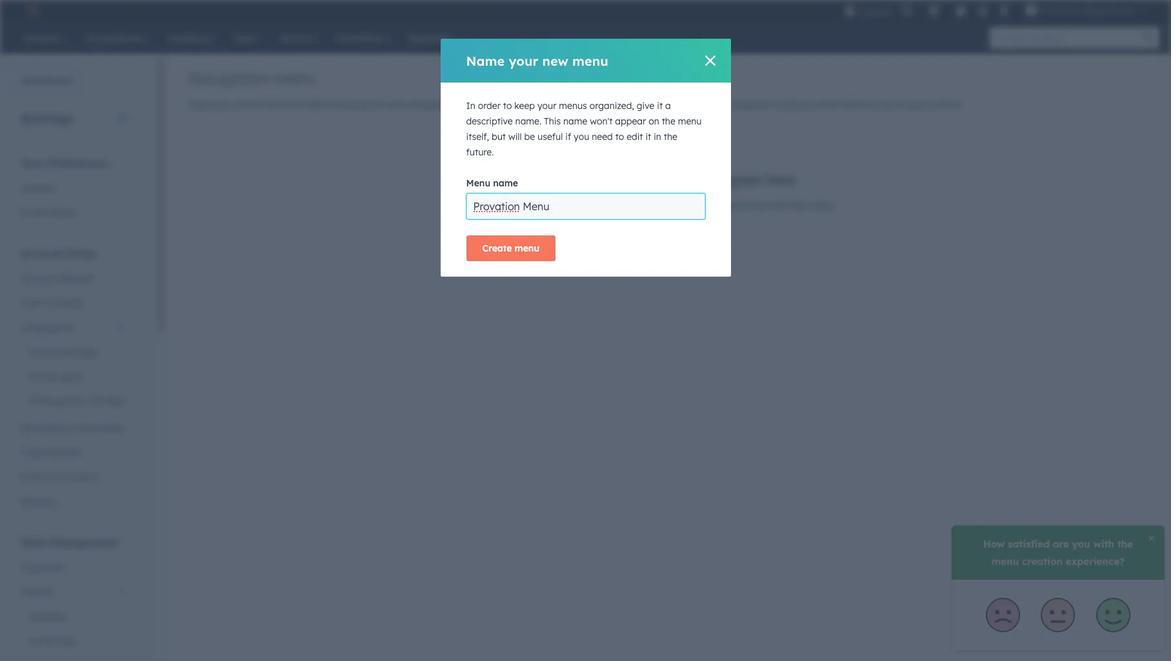 Task type: describe. For each thing, give the bounding box(es) containing it.
notifications
[[21, 207, 76, 219]]

use
[[881, 99, 896, 110]]

privacy & consent link
[[13, 465, 135, 490]]

privacy
[[21, 472, 52, 484]]

connected
[[28, 347, 74, 358]]

your right help
[[210, 99, 229, 110]]

a inside the in order to keep your menus organized, give it a descriptive name. this name won't appear on the menu itself, but will be useful if you need to edit it in the future.
[[666, 100, 671, 112]]

0 horizontal spatial what
[[283, 99, 305, 110]]

in inside the in order to keep your menus organized, give it a descriptive name. this name won't appear on the menu itself, but will be useful if you need to edit it in the future.
[[654, 131, 662, 143]]

1 horizontal spatial navigation
[[577, 172, 647, 188]]

navigation menu
[[188, 68, 314, 88]]

account for account setup
[[21, 247, 62, 260]]

your inside the in order to keep your menus organized, give it a descriptive name. this name won't appear on the menu itself, but will be useful if you need to edit it in the future.
[[538, 100, 557, 112]]

order
[[478, 100, 501, 112]]

james peterson image
[[1026, 5, 1038, 16]]

navigate
[[632, 200, 670, 212]]

menu containing provation design studio
[[843, 0, 1156, 21]]

go
[[685, 99, 696, 110]]

in
[[466, 100, 476, 112]]

to left edit
[[616, 131, 624, 143]]

edit
[[627, 131, 643, 143]]

private apps link
[[13, 365, 135, 389]]

contacts
[[28, 611, 67, 623]]

to left use
[[870, 99, 879, 110]]

manage
[[488, 99, 523, 110]]

to left keep
[[503, 100, 512, 112]]

management
[[49, 537, 117, 549]]

provider
[[89, 396, 124, 407]]

you
[[574, 131, 590, 143]]

name
[[466, 53, 505, 69]]

help
[[581, 200, 599, 212]]

give
[[637, 100, 655, 112]]

data management element
[[13, 536, 135, 662]]

general
[[21, 183, 54, 194]]

private apps
[[28, 371, 83, 383]]

account setup element
[[13, 247, 135, 515]]

0 vertical spatial and
[[594, 99, 611, 110]]

users & teams link
[[13, 291, 135, 316]]

objects
[[21, 587, 53, 598]]

which
[[816, 99, 841, 110]]

teams
[[56, 298, 83, 309]]

consent
[[63, 472, 98, 484]]

upgrade image
[[845, 5, 856, 17]]

your preferences element
[[13, 156, 135, 225]]

need
[[592, 131, 613, 143]]

to left choose
[[772, 99, 781, 110]]

marketplace downloads link
[[13, 416, 135, 441]]

in order to keep your menus organized, give it a descriptive name. this name won't appear on the menu itself, but will be useful if you need to edit it in the future.
[[466, 100, 702, 158]]

here,
[[640, 99, 661, 110]]

0 vertical spatial in
[[898, 99, 906, 110]]

email
[[28, 396, 52, 407]]

be
[[525, 131, 535, 143]]

create menu button
[[466, 236, 556, 261]]

content.
[[930, 99, 964, 110]]

dashboard
[[21, 75, 71, 87]]

1 horizontal spatial will
[[691, 172, 713, 188]]

objects button
[[13, 580, 135, 605]]

studio
[[1110, 5, 1136, 15]]

marketplace
[[21, 423, 73, 435]]

settings link
[[975, 4, 991, 17]]

apps for connected apps
[[77, 347, 98, 358]]

apps for private apps
[[61, 371, 83, 383]]

tracking
[[21, 447, 57, 459]]

notifications image
[[999, 6, 1010, 17]]

organized,
[[590, 100, 635, 112]]

your navigation menu will appear here
[[543, 172, 796, 188]]

search image
[[1145, 34, 1154, 43]]

setup
[[66, 247, 95, 260]]

keep
[[515, 100, 535, 112]]

properties link
[[13, 556, 135, 580]]

& for users
[[47, 298, 54, 309]]

name your new menu
[[466, 53, 609, 69]]

calling icon image
[[901, 5, 913, 17]]

1 vertical spatial it
[[646, 131, 652, 143]]

data
[[21, 537, 46, 549]]

they
[[791, 200, 809, 212]]

users & teams
[[21, 298, 83, 309]]

companies
[[28, 636, 76, 648]]

your up name.
[[525, 99, 544, 110]]

need.
[[812, 200, 835, 212]]

marketplaces image
[[928, 6, 940, 17]]

account defaults link
[[13, 267, 135, 291]]

properties
[[21, 562, 64, 574]]

then
[[664, 99, 682, 110]]

connected apps link
[[13, 340, 135, 365]]

they're
[[307, 99, 336, 110]]

email service provider
[[28, 396, 124, 407]]

dashboard link
[[0, 68, 80, 94]]

help button
[[950, 0, 972, 21]]

1 vertical spatial find
[[748, 200, 765, 212]]

labels
[[613, 99, 638, 110]]

notifications button
[[994, 0, 1016, 21]]

companies link
[[13, 629, 135, 654]]

0 vertical spatial it
[[657, 100, 663, 112]]

if
[[566, 131, 572, 143]]

1 vertical spatial a
[[535, 200, 540, 212]]

template
[[731, 99, 770, 110]]

future.
[[466, 147, 494, 158]]

0 horizontal spatial navigation
[[407, 99, 452, 110]]

menu name
[[466, 178, 518, 189]]

looking
[[338, 99, 369, 110]]

name.
[[516, 116, 542, 127]]

menu inside button
[[515, 243, 540, 254]]

account defaults
[[21, 273, 94, 285]]

help
[[188, 99, 207, 110]]

integrations
[[21, 322, 73, 334]]

1 vertical spatial name
[[493, 178, 518, 189]]



Task type: vqa. For each thing, say whether or not it's contained in the screenshot.
3rd Ticket Activity from the bottom of the page
no



Task type: locate. For each thing, give the bounding box(es) containing it.
defaults
[[58, 273, 94, 285]]

and
[[594, 99, 611, 110], [729, 200, 746, 212]]

0 vertical spatial create
[[504, 200, 532, 212]]

0 vertical spatial find
[[264, 99, 281, 110]]

will up website
[[691, 172, 713, 188]]

1 vertical spatial what
[[767, 200, 788, 212]]

0 vertical spatial navigation
[[407, 99, 452, 110]]

connected apps
[[28, 347, 98, 358]]

code
[[59, 447, 81, 459]]

1 vertical spatial account
[[21, 273, 55, 285]]

preferences
[[48, 157, 108, 170]]

hubspot image
[[23, 3, 39, 18]]

0 vertical spatial &
[[47, 298, 54, 309]]

account setup
[[21, 247, 95, 260]]

0 vertical spatial what
[[283, 99, 305, 110]]

tracking code link
[[13, 441, 135, 465]]

navigation
[[407, 99, 452, 110], [577, 172, 647, 188]]

account for account defaults
[[21, 273, 55, 285]]

this
[[544, 116, 561, 127]]

tracking code
[[21, 447, 81, 459]]

appear up edit
[[616, 116, 646, 127]]

create menu
[[483, 243, 540, 254]]

privacy & consent
[[21, 472, 98, 484]]

find right visitors
[[264, 99, 281, 110]]

for
[[372, 99, 384, 110]]

settings
[[21, 110, 73, 127]]

data management
[[21, 537, 117, 549]]

provation design studio button
[[1018, 0, 1155, 21]]

0 vertical spatial the
[[662, 116, 676, 127]]

navigation right with
[[407, 99, 452, 110]]

email service provider link
[[13, 389, 135, 414]]

it left the then
[[657, 100, 663, 112]]

what left the they
[[767, 200, 788, 212]]

1 vertical spatial navigation
[[577, 172, 647, 188]]

menus
[[559, 100, 587, 112]]

& for privacy
[[54, 472, 61, 484]]

0 horizontal spatial a
[[535, 200, 540, 212]]

1 vertical spatial appear
[[717, 172, 763, 188]]

1 vertical spatial the
[[664, 131, 678, 143]]

links
[[573, 99, 592, 110]]

find
[[264, 99, 281, 110], [748, 200, 765, 212]]

it right edit
[[646, 131, 652, 143]]

1 vertical spatial create
[[483, 243, 512, 254]]

and right website
[[729, 200, 746, 212]]

downloads
[[76, 423, 123, 435]]

0 horizontal spatial name
[[493, 178, 518, 189]]

your up this
[[538, 100, 557, 112]]

1 horizontal spatial and
[[729, 200, 746, 212]]

website
[[694, 200, 727, 212]]

1 horizontal spatial name
[[564, 116, 588, 127]]

marketplace downloads
[[21, 423, 123, 435]]

marketplaces button
[[921, 0, 948, 21]]

your up general
[[21, 157, 44, 170]]

0 horizontal spatial your
[[21, 157, 44, 170]]

your preferences
[[21, 157, 108, 170]]

your
[[509, 53, 539, 69], [210, 99, 229, 110], [525, 99, 544, 110], [710, 99, 729, 110], [908, 99, 927, 110], [538, 100, 557, 112], [673, 200, 692, 212]]

contacts link
[[13, 605, 135, 629]]

create for create menu
[[483, 243, 512, 254]]

your for your preferences
[[21, 157, 44, 170]]

people
[[601, 200, 630, 212]]

your left content.
[[908, 99, 927, 110]]

your left new
[[509, 53, 539, 69]]

in down 'on'
[[654, 131, 662, 143]]

1 horizontal spatial a
[[666, 100, 671, 112]]

on
[[649, 116, 660, 127]]

service
[[55, 396, 86, 407]]

0 vertical spatial a
[[666, 100, 671, 112]]

1 horizontal spatial find
[[748, 200, 765, 212]]

0 horizontal spatial &
[[47, 298, 54, 309]]

what left they're
[[283, 99, 305, 110]]

1 vertical spatial your
[[543, 172, 573, 188]]

1 horizontal spatial appear
[[717, 172, 763, 188]]

name your new menu dialog
[[441, 39, 731, 277]]

0 vertical spatial apps
[[77, 347, 98, 358]]

help image
[[956, 6, 967, 17]]

your up menu name text box
[[543, 172, 573, 188]]

your left website
[[673, 200, 692, 212]]

search button
[[1138, 27, 1160, 49]]

the right 'on'
[[662, 116, 676, 127]]

general link
[[13, 176, 135, 201]]

help your visitors find what they're looking for with navigation menus. manage your menu links and labels here, then go to your template to choose which menu to use in your content.
[[188, 99, 964, 110]]

find left the they
[[748, 200, 765, 212]]

name
[[564, 116, 588, 127], [493, 178, 518, 189]]

appear
[[616, 116, 646, 127], [717, 172, 763, 188]]

to right go
[[699, 99, 707, 110]]

0 horizontal spatial and
[[594, 99, 611, 110]]

Menu name text field
[[466, 194, 705, 220]]

and up won't
[[594, 99, 611, 110]]

in right use
[[898, 99, 906, 110]]

&
[[47, 298, 54, 309], [54, 472, 61, 484]]

close image
[[705, 56, 716, 66]]

the down the then
[[664, 131, 678, 143]]

navigation
[[188, 68, 269, 88]]

name inside the in order to keep your menus organized, give it a descriptive name. this name won't appear on the menu itself, but will be useful if you need to edit it in the future.
[[564, 116, 588, 127]]

to left the help
[[569, 200, 578, 212]]

0 horizontal spatial find
[[264, 99, 281, 110]]

1 horizontal spatial &
[[54, 472, 61, 484]]

security
[[21, 496, 55, 508]]

apps up service
[[61, 371, 83, 383]]

menu
[[466, 178, 491, 189]]

Search HubSpot search field
[[990, 27, 1149, 49]]

account up account defaults
[[21, 247, 62, 260]]

useful
[[538, 131, 563, 143]]

won't
[[590, 116, 613, 127]]

menu inside the in order to keep your menus organized, give it a descriptive name. this name won't appear on the menu itself, but will be useful if you need to edit it in the future.
[[678, 116, 702, 127]]

name right menu
[[493, 178, 518, 189]]

your for your navigation menu will appear here
[[543, 172, 573, 188]]

it
[[657, 100, 663, 112], [646, 131, 652, 143]]

the
[[662, 116, 676, 127], [664, 131, 678, 143]]

1 horizontal spatial what
[[767, 200, 788, 212]]

0 vertical spatial appear
[[616, 116, 646, 127]]

your right go
[[710, 99, 729, 110]]

0 horizontal spatial in
[[654, 131, 662, 143]]

hubspot link
[[15, 3, 48, 18]]

appear inside the in order to keep your menus organized, give it a descriptive name. this name won't appear on the menu itself, but will be useful if you need to edit it in the future.
[[616, 116, 646, 127]]

a up create menu button
[[535, 200, 540, 212]]

1 vertical spatial &
[[54, 472, 61, 484]]

provation
[[1040, 5, 1078, 15]]

a
[[666, 100, 671, 112], [535, 200, 540, 212]]

0 vertical spatial your
[[21, 157, 44, 170]]

1 horizontal spatial your
[[543, 172, 573, 188]]

1 horizontal spatial in
[[898, 99, 906, 110]]

security link
[[13, 490, 135, 515]]

appear up website
[[717, 172, 763, 188]]

menus.
[[455, 99, 485, 110]]

name down menus
[[564, 116, 588, 127]]

provation design studio
[[1040, 5, 1136, 15]]

0 vertical spatial name
[[564, 116, 588, 127]]

1 vertical spatial and
[[729, 200, 746, 212]]

integrations button
[[13, 316, 135, 340]]

settings image
[[977, 5, 989, 17]]

private
[[28, 371, 58, 383]]

a right here,
[[666, 100, 671, 112]]

0 horizontal spatial appear
[[616, 116, 646, 127]]

0 vertical spatial account
[[21, 247, 62, 260]]

will inside the in order to keep your menus organized, give it a descriptive name. this name won't appear on the menu itself, but will be useful if you need to edit it in the future.
[[509, 131, 522, 143]]

1 horizontal spatial it
[[657, 100, 663, 112]]

0 horizontal spatial it
[[646, 131, 652, 143]]

account up "users"
[[21, 273, 55, 285]]

0 horizontal spatial will
[[509, 131, 522, 143]]

notifications link
[[13, 201, 135, 225]]

apps down integrations button
[[77, 347, 98, 358]]

navigation up people
[[577, 172, 647, 188]]

upgrade
[[859, 6, 894, 16]]

create inside create menu button
[[483, 243, 512, 254]]

1 vertical spatial apps
[[61, 371, 83, 383]]

menu
[[573, 53, 609, 69], [274, 68, 314, 88], [547, 99, 570, 110], [843, 99, 867, 110], [678, 116, 702, 127], [651, 172, 687, 188], [543, 200, 567, 212], [515, 243, 540, 254]]

& right privacy
[[54, 472, 61, 484]]

users
[[21, 298, 45, 309]]

& right "users"
[[47, 298, 54, 309]]

calling icon button
[[896, 2, 918, 19]]

1 vertical spatial will
[[691, 172, 713, 188]]

menu
[[843, 0, 1156, 21]]

2 account from the top
[[21, 273, 55, 285]]

new
[[543, 53, 569, 69]]

1 vertical spatial in
[[654, 131, 662, 143]]

0 vertical spatial will
[[509, 131, 522, 143]]

account
[[21, 247, 62, 260], [21, 273, 55, 285]]

here
[[767, 172, 796, 188]]

design
[[1080, 5, 1108, 15]]

create a menu to help people navigate your website and find what they need.
[[504, 200, 835, 212]]

create for create a menu to help people navigate your website and find what they need.
[[504, 200, 532, 212]]

will left be
[[509, 131, 522, 143]]

to
[[699, 99, 707, 110], [772, 99, 781, 110], [870, 99, 879, 110], [503, 100, 512, 112], [616, 131, 624, 143], [569, 200, 578, 212]]

1 account from the top
[[21, 247, 62, 260]]



